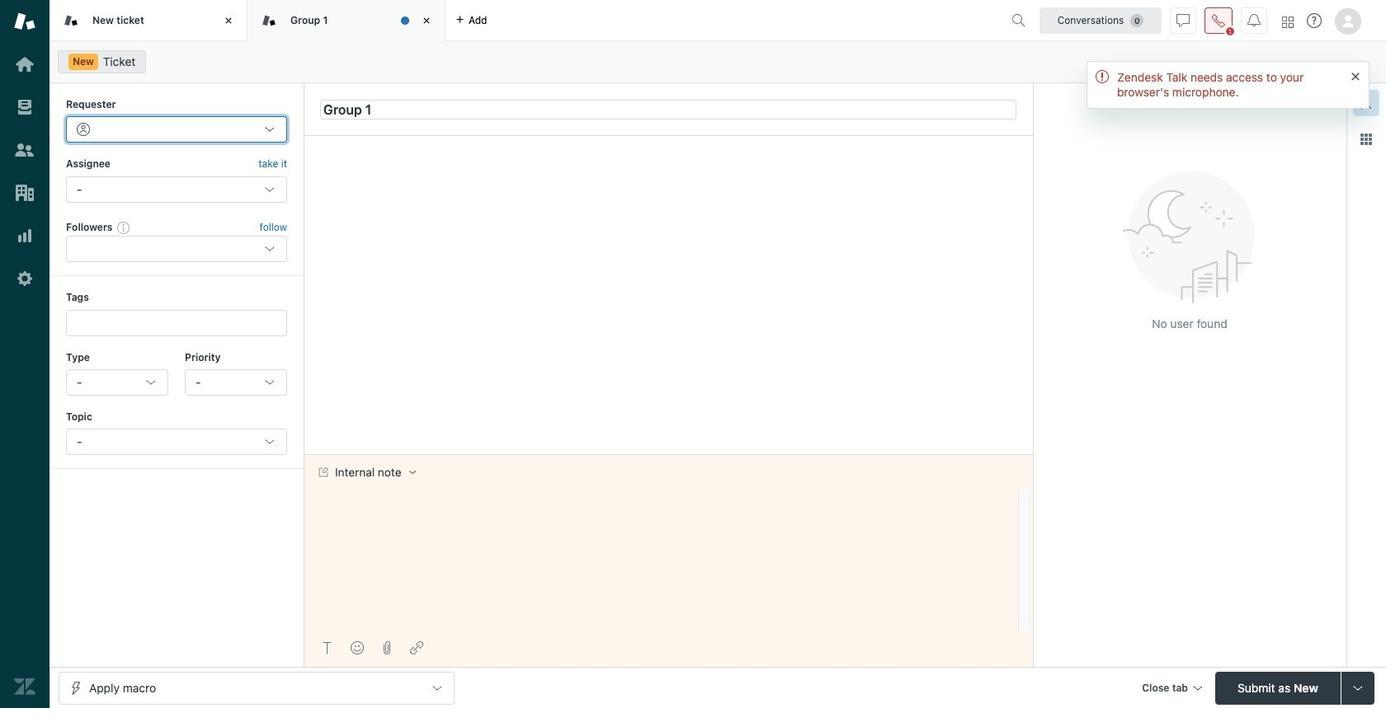 Task type: describe. For each thing, give the bounding box(es) containing it.
zendesk support image
[[14, 11, 35, 32]]

button displays agent's chat status as invisible. image
[[1177, 14, 1190, 27]]

2 tab from the left
[[248, 0, 446, 41]]

admin image
[[14, 268, 35, 290]]

notifications image
[[1248, 14, 1261, 27]]

zendesk image
[[14, 677, 35, 698]]

Subject field
[[320, 99, 1017, 119]]

customer context image
[[1360, 97, 1373, 110]]

1 tab from the left
[[50, 0, 248, 41]]

Internal note composer text field
[[311, 490, 1013, 525]]

add link (cmd k) image
[[410, 642, 423, 655]]

info on adding followers image
[[117, 221, 131, 234]]

get help image
[[1307, 13, 1322, 28]]



Task type: locate. For each thing, give the bounding box(es) containing it.
tab
[[50, 0, 248, 41], [248, 0, 446, 41]]

1 close image from the left
[[220, 12, 237, 29]]

secondary element
[[50, 45, 1386, 78]]

0 horizontal spatial close image
[[220, 12, 237, 29]]

customers image
[[14, 139, 35, 161]]

minimize composer image
[[662, 448, 675, 462]]

zendesk products image
[[1282, 16, 1294, 28]]

apps image
[[1360, 133, 1373, 146]]

insert emojis image
[[351, 642, 364, 655]]

organizations image
[[14, 182, 35, 204]]

1 horizontal spatial close image
[[418, 12, 435, 29]]

2 close image from the left
[[418, 12, 435, 29]]

displays possible ticket submission types image
[[1352, 682, 1365, 695]]

close image
[[220, 12, 237, 29], [418, 12, 435, 29]]

add attachment image
[[380, 642, 394, 655]]

tabs tab list
[[50, 0, 1005, 41]]

main element
[[0, 0, 50, 709]]

get started image
[[14, 54, 35, 75]]

reporting image
[[14, 225, 35, 247]]

format text image
[[321, 642, 334, 655]]

views image
[[14, 97, 35, 118]]



Task type: vqa. For each thing, say whether or not it's contained in the screenshot.
the leftmost Close icon
yes



